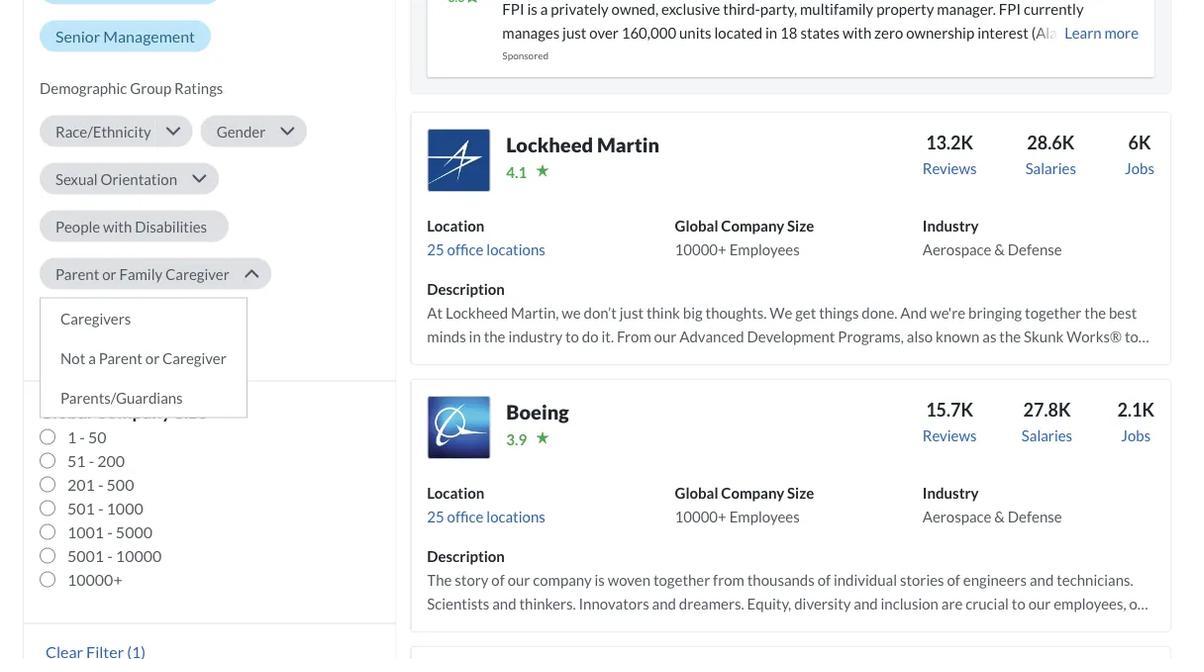 Task type: locate. For each thing, give the bounding box(es) containing it.
company
[[722, 217, 785, 235], [95, 401, 171, 423], [722, 485, 785, 503]]

lockheed martin image
[[427, 129, 491, 193]]

0 vertical spatial location 25 office locations
[[427, 217, 546, 259]]

reviews for lockheed martin
[[923, 160, 977, 178]]

201 - 500
[[67, 476, 134, 495]]

2 employees from the top
[[730, 509, 800, 527]]

location for lockheed martin
[[427, 217, 485, 235]]

1 vertical spatial location 25 office locations
[[427, 485, 546, 527]]

&
[[995, 241, 1005, 259], [995, 509, 1005, 527]]

not a parent or caregiver
[[60, 350, 227, 368]]

25 down boeing "image"
[[427, 509, 445, 527]]

defense down "28.6k salaries"
[[1008, 241, 1063, 259]]

salaries for boeing
[[1022, 427, 1073, 445]]

2 vertical spatial 10000+
[[67, 571, 123, 590]]

location down boeing "image"
[[427, 485, 485, 503]]

- for 1
[[80, 428, 85, 447]]

senior management button
[[40, 21, 211, 53]]

0 vertical spatial locations
[[487, 241, 546, 259]]

or up parents/guardians
[[145, 350, 160, 368]]

501 - 1000
[[67, 499, 143, 519]]

jobs down the 6k
[[1126, 160, 1155, 178]]

office
[[447, 241, 484, 259], [447, 509, 484, 527]]

1 vertical spatial reviews
[[923, 427, 977, 445]]

10000
[[116, 547, 162, 566]]

- right 201
[[98, 476, 104, 495]]

1 vertical spatial aerospace
[[923, 509, 992, 527]]

jobs
[[1126, 160, 1155, 178], [1122, 427, 1151, 445]]

1 vertical spatial employees
[[730, 509, 800, 527]]

25
[[427, 241, 445, 259], [427, 509, 445, 527]]

industry for boeing
[[923, 485, 979, 503]]

0 vertical spatial office
[[447, 241, 484, 259]]

1 25 from the top
[[427, 241, 445, 259]]

industry down '15.7k reviews'
[[923, 485, 979, 503]]

3.9
[[507, 431, 527, 449]]

1 vertical spatial jobs
[[1122, 427, 1151, 445]]

0 vertical spatial global
[[675, 217, 719, 235]]

lockheed
[[507, 133, 594, 157]]

location down lockheed martin image
[[427, 217, 485, 235]]

0 vertical spatial description
[[427, 281, 505, 299]]

or left family
[[102, 266, 116, 283]]

25 office locations link down 4.1
[[427, 241, 546, 259]]

industry aerospace & defense down '15.7k reviews'
[[923, 485, 1063, 527]]

jobs for boeing
[[1122, 427, 1151, 445]]

1 reviews from the top
[[923, 160, 977, 178]]

2 industry from the top
[[923, 485, 979, 503]]

0 vertical spatial company
[[722, 217, 785, 235]]

2 office from the top
[[447, 509, 484, 527]]

1 horizontal spatial or
[[145, 350, 160, 368]]

5000
[[116, 523, 153, 542]]

global for lockheed martin
[[675, 217, 719, 235]]

25 down lockheed martin image
[[427, 241, 445, 259]]

disabilities
[[135, 218, 207, 236]]

1 vertical spatial &
[[995, 509, 1005, 527]]

2 location 25 office locations from the top
[[427, 485, 546, 527]]

1 vertical spatial location
[[427, 485, 485, 503]]

defense for boeing
[[1008, 509, 1063, 527]]

10000+
[[675, 241, 727, 259], [675, 509, 727, 527], [67, 571, 123, 590]]

1 vertical spatial 25
[[427, 509, 445, 527]]

reviews down 15.7k
[[923, 427, 977, 445]]

1 locations from the top
[[487, 241, 546, 259]]

caregiver
[[166, 266, 230, 283], [163, 350, 227, 368]]

global
[[675, 217, 719, 235], [40, 401, 92, 423], [675, 485, 719, 503]]

0 vertical spatial jobs
[[1126, 160, 1155, 178]]

1 description from the top
[[427, 281, 505, 299]]

- right 51
[[89, 452, 94, 471]]

salaries down 28.6k
[[1026, 160, 1077, 178]]

family
[[119, 266, 163, 283]]

2 vertical spatial size
[[788, 485, 815, 503]]

locations down 4.1
[[487, 241, 546, 259]]

group
[[130, 79, 172, 97]]

2 25 office locations link from the top
[[427, 509, 546, 527]]

industry for lockheed martin
[[923, 217, 979, 235]]

0 vertical spatial or
[[102, 266, 116, 283]]

1 vertical spatial company
[[95, 401, 171, 423]]

2 description from the top
[[427, 548, 505, 566]]

gender
[[217, 123, 266, 141]]

industry down 13.2k reviews
[[923, 217, 979, 235]]

0 vertical spatial global company size 10000+ employees
[[675, 217, 815, 259]]

0 vertical spatial aerospace
[[923, 241, 992, 259]]

0 vertical spatial industry
[[923, 217, 979, 235]]

reviews
[[923, 160, 977, 178], [923, 427, 977, 445]]

1 location from the top
[[427, 217, 485, 235]]

aerospace down '15.7k reviews'
[[923, 509, 992, 527]]

2 vertical spatial company
[[722, 485, 785, 503]]

1 vertical spatial industry aerospace & defense
[[923, 485, 1063, 527]]

- for 1001
[[107, 523, 113, 542]]

office down lockheed martin image
[[447, 241, 484, 259]]

locations for lockheed martin
[[487, 241, 546, 259]]

sponsored
[[503, 50, 549, 62]]

locations
[[487, 241, 546, 259], [487, 509, 546, 527]]

defense
[[1008, 241, 1063, 259], [1008, 509, 1063, 527]]

office for lockheed martin
[[447, 241, 484, 259]]

0 vertical spatial salaries
[[1026, 160, 1077, 178]]

location 25 office locations down 3.9 on the left of the page
[[427, 485, 546, 527]]

2.1k jobs
[[1118, 400, 1155, 445]]

1 & from the top
[[995, 241, 1005, 259]]

0 vertical spatial 10000+
[[675, 241, 727, 259]]

reviews down the 13.2k
[[923, 160, 977, 178]]

-
[[80, 428, 85, 447], [89, 452, 94, 471], [98, 476, 104, 495], [98, 499, 104, 519], [107, 523, 113, 542], [107, 547, 113, 566]]

- right the "501"
[[98, 499, 104, 519]]

or
[[102, 266, 116, 283], [145, 350, 160, 368]]

caregivers
[[60, 310, 131, 328]]

25 office locations link down 3.9 on the left of the page
[[427, 509, 546, 527]]

0 vertical spatial industry aerospace & defense
[[923, 217, 1063, 259]]

25 office locations link for boeing
[[427, 509, 546, 527]]

salaries down the 27.8k
[[1022, 427, 1073, 445]]

jobs down 2.1k
[[1122, 427, 1151, 445]]

2 aerospace from the top
[[923, 509, 992, 527]]

industry aerospace & defense down 13.2k reviews
[[923, 217, 1063, 259]]

- left 5000
[[107, 523, 113, 542]]

employees
[[730, 241, 800, 259], [730, 509, 800, 527]]

locations down 3.9 on the left of the page
[[487, 509, 546, 527]]

location 25 office locations down 4.1
[[427, 217, 546, 259]]

2 25 from the top
[[427, 509, 445, 527]]

defense down 27.8k salaries
[[1008, 509, 1063, 527]]

demographic
[[40, 79, 127, 97]]

caregiver down 'disabilities'
[[166, 266, 230, 283]]

aerospace for lockheed martin
[[923, 241, 992, 259]]

1 location 25 office locations from the top
[[427, 217, 546, 259]]

0 vertical spatial reviews
[[923, 160, 977, 178]]

- down 1001 - 5000 at the left
[[107, 547, 113, 566]]

aerospace
[[923, 241, 992, 259], [923, 509, 992, 527]]

2 & from the top
[[995, 509, 1005, 527]]

location 25 office locations
[[427, 217, 546, 259], [427, 485, 546, 527]]

2 locations from the top
[[487, 509, 546, 527]]

industry
[[923, 217, 979, 235], [923, 485, 979, 503]]

caregiver up parents/guardians
[[163, 350, 227, 368]]

1000
[[107, 499, 143, 519]]

0 vertical spatial defense
[[1008, 241, 1063, 259]]

office for boeing
[[447, 509, 484, 527]]

1 office from the top
[[447, 241, 484, 259]]

0 vertical spatial location
[[427, 217, 485, 235]]

location 25 office locations for boeing
[[427, 485, 546, 527]]

27.8k
[[1024, 400, 1071, 422]]

2 location from the top
[[427, 485, 485, 503]]

size
[[788, 217, 815, 235], [175, 401, 207, 423], [788, 485, 815, 503]]

2 vertical spatial global
[[675, 485, 719, 503]]

description for boeing
[[427, 548, 505, 566]]

0 vertical spatial size
[[788, 217, 815, 235]]

1 global company size 10000+ employees from the top
[[675, 217, 815, 259]]

global company size 10000+ employees
[[675, 217, 815, 259], [675, 485, 815, 527]]

10000+ for lockheed martin
[[675, 241, 727, 259]]

2 reviews from the top
[[923, 427, 977, 445]]

description for lockheed martin
[[427, 281, 505, 299]]

1 defense from the top
[[1008, 241, 1063, 259]]

salaries
[[1026, 160, 1077, 178], [1022, 427, 1073, 445]]

1 vertical spatial salaries
[[1022, 427, 1073, 445]]

6k jobs
[[1126, 132, 1155, 178]]

- right 1
[[80, 428, 85, 447]]

1 vertical spatial locations
[[487, 509, 546, 527]]

5001 - 10000
[[67, 547, 162, 566]]

2 global company size 10000+ employees from the top
[[675, 485, 815, 527]]

1 industry aerospace & defense from the top
[[923, 217, 1063, 259]]

1 aerospace from the top
[[923, 241, 992, 259]]

0 vertical spatial 25
[[427, 241, 445, 259]]

0 horizontal spatial or
[[102, 266, 116, 283]]

office down boeing "image"
[[447, 509, 484, 527]]

parent down the people
[[55, 266, 99, 283]]

1 vertical spatial description
[[427, 548, 505, 566]]

1 vertical spatial 25 office locations link
[[427, 509, 546, 527]]

1 vertical spatial global company size 10000+ employees
[[675, 485, 815, 527]]

global for boeing
[[675, 485, 719, 503]]

0 vertical spatial employees
[[730, 241, 800, 259]]

1001 - 5000
[[67, 523, 153, 542]]

2 industry aerospace & defense from the top
[[923, 485, 1063, 527]]

0 vertical spatial &
[[995, 241, 1005, 259]]

jobs inside 2.1k jobs
[[1122, 427, 1151, 445]]

25 office locations link
[[427, 241, 546, 259], [427, 509, 546, 527]]

6k
[[1129, 132, 1152, 154]]

1 vertical spatial office
[[447, 509, 484, 527]]

location
[[427, 217, 485, 235], [427, 485, 485, 503]]

company for lockheed martin
[[722, 217, 785, 235]]

industry aerospace & defense
[[923, 217, 1063, 259], [923, 485, 1063, 527]]

aerospace down 13.2k reviews
[[923, 241, 992, 259]]

2 defense from the top
[[1008, 509, 1063, 527]]

1 vertical spatial industry
[[923, 485, 979, 503]]

0 vertical spatial 25 office locations link
[[427, 241, 546, 259]]

description
[[427, 281, 505, 299], [427, 548, 505, 566]]

parent
[[55, 266, 99, 283], [99, 350, 143, 368]]

1 industry from the top
[[923, 217, 979, 235]]

1 vertical spatial defense
[[1008, 509, 1063, 527]]

1 employees from the top
[[730, 241, 800, 259]]

1 25 office locations link from the top
[[427, 241, 546, 259]]

1 vertical spatial 10000+
[[675, 509, 727, 527]]

parent right the a
[[99, 350, 143, 368]]

boeing
[[507, 401, 569, 424]]



Task type: describe. For each thing, give the bounding box(es) containing it.
size for boeing
[[788, 485, 815, 503]]

a
[[88, 350, 96, 368]]

51
[[67, 452, 86, 471]]

1 vertical spatial or
[[145, 350, 160, 368]]

people
[[55, 218, 100, 236]]

learn
[[1065, 24, 1102, 42]]

200
[[97, 452, 125, 471]]

veterans
[[55, 313, 114, 331]]

15.7k
[[926, 400, 974, 422]]

500
[[107, 476, 134, 495]]

25 office locations link for lockheed martin
[[427, 241, 546, 259]]

company for boeing
[[722, 485, 785, 503]]

senior management
[[55, 27, 195, 46]]

global company size
[[40, 401, 207, 423]]

global company size 10000+ employees for boeing
[[675, 485, 815, 527]]

ratings
[[174, 79, 223, 97]]

10000+ for boeing
[[675, 509, 727, 527]]

25 for boeing
[[427, 509, 445, 527]]

people with disabilities
[[55, 218, 207, 236]]

locations for boeing
[[487, 509, 546, 527]]

1 vertical spatial parent
[[99, 350, 143, 368]]

1 vertical spatial size
[[175, 401, 207, 423]]

industry aerospace & defense for boeing
[[923, 485, 1063, 527]]

orientation
[[101, 170, 177, 188]]

0 vertical spatial caregiver
[[166, 266, 230, 283]]

martin
[[597, 133, 660, 157]]

parents/guardians
[[60, 389, 183, 407]]

1 vertical spatial global
[[40, 401, 92, 423]]

global company size 10000+ employees for lockheed martin
[[675, 217, 815, 259]]

boeing image
[[427, 397, 491, 460]]

management
[[103, 27, 195, 46]]

25 for lockheed martin
[[427, 241, 445, 259]]

15.7k reviews
[[923, 400, 977, 445]]

more
[[1105, 24, 1139, 42]]

- for 51
[[89, 452, 94, 471]]

27.8k salaries
[[1022, 400, 1073, 445]]

501
[[67, 499, 95, 519]]

demographic group ratings
[[40, 79, 223, 97]]

1 - 50
[[67, 428, 107, 447]]

1 vertical spatial caregiver
[[163, 350, 227, 368]]

location for boeing
[[427, 485, 485, 503]]

201
[[67, 476, 95, 495]]

13.2k
[[926, 132, 974, 154]]

jobs for lockheed martin
[[1126, 160, 1155, 178]]

industry aerospace & defense for lockheed martin
[[923, 217, 1063, 259]]

1
[[67, 428, 77, 447]]

parent or family caregiver
[[55, 266, 230, 283]]

employees for lockheed martin
[[730, 241, 800, 259]]

employees for boeing
[[730, 509, 800, 527]]

defense for lockheed martin
[[1008, 241, 1063, 259]]

28.6k
[[1028, 132, 1075, 154]]

50
[[88, 428, 107, 447]]

4.1
[[507, 164, 527, 182]]

aerospace for boeing
[[923, 509, 992, 527]]

senior
[[55, 27, 100, 46]]

location 25 office locations for lockheed martin
[[427, 217, 546, 259]]

learn more link
[[1062, 21, 1139, 51]]

5001
[[67, 547, 104, 566]]

sexual
[[55, 170, 98, 188]]

2.1k
[[1118, 400, 1155, 422]]

& for boeing
[[995, 509, 1005, 527]]

0 vertical spatial parent
[[55, 266, 99, 283]]

1001
[[67, 523, 104, 542]]

with
[[103, 218, 132, 236]]

51 - 200
[[67, 452, 125, 471]]

13.2k reviews
[[923, 132, 977, 178]]

learn more sponsored
[[503, 24, 1139, 62]]

sexual orientation
[[55, 170, 177, 188]]

not
[[60, 350, 85, 368]]

reviews for boeing
[[923, 427, 977, 445]]

salaries for lockheed martin
[[1026, 160, 1077, 178]]

28.6k salaries
[[1026, 132, 1077, 178]]

size for lockheed martin
[[788, 217, 815, 235]]

- for 501
[[98, 499, 104, 519]]

race/ethnicity
[[55, 123, 151, 141]]

- for 5001
[[107, 547, 113, 566]]

& for lockheed martin
[[995, 241, 1005, 259]]

lockheed martin
[[507, 133, 660, 157]]

- for 201
[[98, 476, 104, 495]]



Task type: vqa. For each thing, say whether or not it's contained in the screenshot.
10000+
yes



